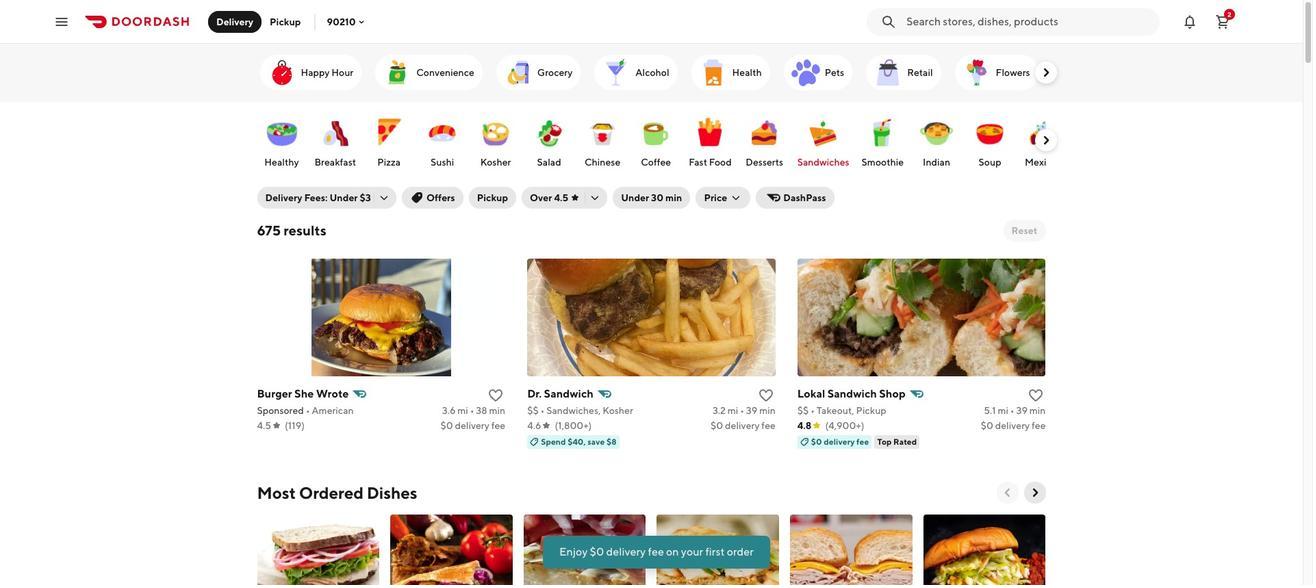 Task type: describe. For each thing, give the bounding box(es) containing it.
soup
[[979, 157, 1002, 168]]

spend
[[541, 437, 566, 447]]

click to add this store to your saved list image for dr. sandwich
[[758, 388, 774, 404]]

reset
[[1012, 225, 1038, 236]]

rated
[[894, 437, 917, 447]]

grocery
[[537, 67, 573, 78]]

$$ • takeout, pickup
[[798, 405, 887, 416]]

top
[[878, 437, 892, 447]]

happy hour link
[[260, 55, 362, 90]]

coffee
[[641, 157, 671, 168]]

fees:
[[304, 192, 328, 203]]

she
[[295, 388, 314, 401]]

3.6
[[442, 405, 456, 416]]

3.6 mi • 38 min
[[442, 405, 506, 416]]

min for lokal sandwich shop
[[1030, 405, 1046, 416]]

1 • from the left
[[306, 405, 310, 416]]

sandwich for lokal
[[828, 388, 877, 401]]

your
[[681, 546, 703, 559]]

takeout,
[[817, 405, 854, 416]]

convenience image
[[381, 56, 414, 89]]

90210
[[327, 16, 356, 27]]

3.2 mi • 39 min
[[713, 405, 776, 416]]

food
[[709, 157, 732, 168]]

sandwiches,
[[547, 405, 601, 416]]

health
[[732, 67, 762, 78]]

1 vertical spatial kosher
[[603, 405, 633, 416]]

fee left on
[[648, 546, 664, 559]]

convenience link
[[375, 55, 483, 90]]

first
[[706, 546, 725, 559]]

pets
[[825, 67, 844, 78]]

90210 button
[[327, 16, 367, 27]]

indian
[[923, 157, 951, 168]]

order
[[727, 546, 754, 559]]

fast food
[[689, 157, 732, 168]]

2 mi from the left
[[728, 405, 738, 416]]

over 4.5 button
[[522, 187, 608, 209]]

pets link
[[784, 55, 853, 90]]

$$ for lokal
[[798, 405, 809, 416]]

most
[[257, 483, 296, 503]]

healthy
[[265, 157, 299, 168]]

(1,800+)
[[555, 420, 592, 431]]

desserts
[[746, 157, 784, 168]]

offers button
[[402, 187, 463, 209]]

delivery for delivery fees: under $3
[[265, 192, 302, 203]]

reset button
[[1004, 220, 1046, 242]]

fee for burger she wrote
[[492, 420, 506, 431]]

dashpass
[[784, 192, 826, 203]]

alcohol
[[636, 67, 669, 78]]

top rated
[[878, 437, 917, 447]]

click to add this store to your saved list image for lokal sandwich shop
[[1028, 388, 1045, 404]]

over 4.5
[[530, 192, 568, 203]]

grocery link
[[496, 55, 581, 90]]

breakfast
[[315, 157, 356, 168]]

spend $40, save $8
[[541, 437, 617, 447]]

delivery for dr. sandwich
[[725, 420, 760, 431]]

retail link
[[866, 55, 941, 90]]

5.1
[[984, 405, 996, 416]]

0 horizontal spatial pickup button
[[262, 11, 309, 33]]

flowers image
[[961, 56, 993, 89]]

(119)
[[285, 420, 305, 431]]

results
[[284, 223, 327, 238]]

mi for shop
[[998, 405, 1009, 416]]

wrote
[[316, 388, 349, 401]]

0 horizontal spatial 4.5
[[257, 420, 271, 431]]

dr. sandwich
[[527, 388, 594, 401]]

salad
[[537, 157, 561, 168]]

$​0 for burger she wrote
[[441, 420, 453, 431]]

price
[[704, 192, 727, 203]]

under 30 min button
[[613, 187, 691, 209]]

next button of carousel image
[[1039, 134, 1053, 147]]

$​0 delivery fee for wrote
[[441, 420, 506, 431]]

burger
[[257, 388, 292, 401]]

delivery for lokal sandwich shop
[[996, 420, 1030, 431]]

1 horizontal spatial $0
[[811, 437, 822, 447]]

mexican
[[1025, 157, 1062, 168]]

delivery for burger she wrote
[[455, 420, 490, 431]]

675 results
[[257, 223, 327, 238]]

flowers link
[[955, 55, 1039, 90]]

$8
[[607, 437, 617, 447]]

happy
[[301, 67, 330, 78]]

happy hour image
[[265, 56, 298, 89]]

$$ • sandwiches, kosher
[[527, 405, 633, 416]]

sushi
[[431, 157, 454, 168]]

675
[[257, 223, 281, 238]]

2 $​0 delivery fee from the left
[[711, 420, 776, 431]]

3.2
[[713, 405, 726, 416]]

convenience
[[417, 67, 474, 78]]

delivery for delivery
[[216, 16, 253, 27]]

fee left top
[[857, 437, 869, 447]]

38
[[476, 405, 487, 416]]

pizza
[[378, 157, 401, 168]]

(4,900+)
[[825, 420, 865, 431]]

pickup for the leftmost pickup button
[[270, 16, 301, 27]]

0 horizontal spatial $0
[[590, 546, 604, 559]]



Task type: locate. For each thing, give the bounding box(es) containing it.
kosher up $8
[[603, 405, 633, 416]]

0 vertical spatial $0
[[811, 437, 822, 447]]

flowers
[[996, 67, 1030, 78]]

ordered
[[299, 483, 364, 503]]

2 button
[[1209, 8, 1237, 35]]

• right 5.1
[[1011, 405, 1015, 416]]

$​0 for dr. sandwich
[[711, 420, 723, 431]]

4.6
[[527, 420, 541, 431]]

4.5
[[554, 192, 568, 203], [257, 420, 271, 431]]

lokal
[[798, 388, 825, 401]]

price button
[[696, 187, 751, 209]]

39 for dr. sandwich
[[746, 405, 758, 416]]

hour
[[332, 67, 354, 78]]

delivery fees: under $3
[[265, 192, 371, 203]]

1 horizontal spatial 39
[[1017, 405, 1028, 416]]

5 • from the left
[[811, 405, 815, 416]]

1 vertical spatial pickup
[[477, 192, 508, 203]]

Store search: begin typing to search for stores available on DoorDash text field
[[907, 14, 1152, 29]]

sandwich up the sandwiches,
[[544, 388, 594, 401]]

fee for lokal sandwich shop
[[1032, 420, 1046, 431]]

notification bell image
[[1182, 13, 1198, 30]]

kosher right sushi
[[481, 157, 511, 168]]

1 horizontal spatial $​0 delivery fee
[[711, 420, 776, 431]]

fee
[[492, 420, 506, 431], [762, 420, 776, 431], [1032, 420, 1046, 431], [857, 437, 869, 447], [648, 546, 664, 559]]

0 vertical spatial next button of carousel image
[[1039, 66, 1053, 79]]

pickup for bottom pickup button
[[477, 192, 508, 203]]

retail
[[908, 67, 933, 78]]

$$ up 4.6
[[527, 405, 539, 416]]

delivery down 3.6 mi • 38 min
[[455, 420, 490, 431]]

0 horizontal spatial under
[[330, 192, 358, 203]]

1 horizontal spatial kosher
[[603, 405, 633, 416]]

2 sandwich from the left
[[828, 388, 877, 401]]

delivery left on
[[606, 546, 646, 559]]

0 horizontal spatial pickup
[[270, 16, 301, 27]]

fee down 3.2 mi • 39 min
[[762, 420, 776, 431]]

min inside button
[[666, 192, 682, 203]]

pickup button left over
[[469, 187, 516, 209]]

0 horizontal spatial delivery
[[216, 16, 253, 27]]

0 horizontal spatial sandwich
[[544, 388, 594, 401]]

click to add this store to your saved list image up 5.1 mi • 39 min
[[1028, 388, 1045, 404]]

pickup down lokal sandwich shop
[[856, 405, 887, 416]]

1 $​0 from the left
[[441, 420, 453, 431]]

$0
[[811, 437, 822, 447], [590, 546, 604, 559]]

3 items, open order cart image
[[1215, 13, 1231, 30]]

pickup button
[[262, 11, 309, 33], [469, 187, 516, 209]]

•
[[306, 405, 310, 416], [470, 405, 474, 416], [541, 405, 545, 416], [740, 405, 744, 416], [811, 405, 815, 416], [1011, 405, 1015, 416]]

sponsored
[[257, 405, 304, 416]]

39
[[746, 405, 758, 416], [1017, 405, 1028, 416]]

$​0 down "3.6"
[[441, 420, 453, 431]]

0 horizontal spatial mi
[[458, 405, 468, 416]]

0 horizontal spatial kosher
[[481, 157, 511, 168]]

0 vertical spatial pickup
[[270, 16, 301, 27]]

dishes
[[367, 483, 417, 503]]

3 • from the left
[[541, 405, 545, 416]]

1 vertical spatial delivery
[[265, 192, 302, 203]]

0 vertical spatial delivery
[[216, 16, 253, 27]]

min for dr. sandwich
[[760, 405, 776, 416]]

0 horizontal spatial $​0
[[441, 420, 453, 431]]

dashpass button
[[756, 187, 835, 209]]

1 horizontal spatial pickup
[[477, 192, 508, 203]]

2 $$ from the left
[[798, 405, 809, 416]]

click to add this store to your saved list image
[[488, 388, 504, 404]]

fee down 5.1 mi • 39 min
[[1032, 420, 1046, 431]]

0 vertical spatial kosher
[[481, 157, 511, 168]]

$3
[[360, 192, 371, 203]]

retail image
[[872, 56, 905, 89]]

0 horizontal spatial click to add this store to your saved list image
[[758, 388, 774, 404]]

enjoy $0 delivery fee on your first order
[[560, 546, 754, 559]]

open menu image
[[53, 13, 70, 30]]

2 under from the left
[[621, 192, 649, 203]]

pets image
[[789, 56, 822, 89]]

1 horizontal spatial pickup button
[[469, 187, 516, 209]]

30
[[651, 192, 664, 203]]

2 horizontal spatial $​0 delivery fee
[[981, 420, 1046, 431]]

0 vertical spatial 4.5
[[554, 192, 568, 203]]

pickup right delivery button
[[270, 16, 301, 27]]

1 vertical spatial $0
[[590, 546, 604, 559]]

1 horizontal spatial $$
[[798, 405, 809, 416]]

4.5 right over
[[554, 192, 568, 203]]

fee down 3.6 mi • 38 min
[[492, 420, 506, 431]]

2 $​0 from the left
[[711, 420, 723, 431]]

1 horizontal spatial mi
[[728, 405, 738, 416]]

1 click to add this store to your saved list image from the left
[[758, 388, 774, 404]]

1 horizontal spatial delivery
[[265, 192, 302, 203]]

1 horizontal spatial $​0
[[711, 420, 723, 431]]

3 mi from the left
[[998, 405, 1009, 416]]

under
[[330, 192, 358, 203], [621, 192, 649, 203]]

min right 5.1
[[1030, 405, 1046, 416]]

offers
[[427, 192, 455, 203]]

• up 4.6
[[541, 405, 545, 416]]

fast
[[689, 157, 707, 168]]

previous button of carousel image
[[1001, 486, 1015, 500]]

$​0 down 3.2
[[711, 420, 723, 431]]

4.5 down sponsored
[[257, 420, 271, 431]]

over
[[530, 192, 552, 203]]

6 • from the left
[[1011, 405, 1015, 416]]

$0 delivery fee
[[811, 437, 869, 447]]

$​0 delivery fee down 3.6 mi • 38 min
[[441, 420, 506, 431]]

smoothie
[[862, 157, 904, 168]]

delivery down 3.2 mi • 39 min
[[725, 420, 760, 431]]

min right 3.2
[[760, 405, 776, 416]]

2 horizontal spatial pickup
[[856, 405, 887, 416]]

• down she
[[306, 405, 310, 416]]

pickup
[[270, 16, 301, 27], [477, 192, 508, 203], [856, 405, 887, 416]]

delivery inside button
[[216, 16, 253, 27]]

health image
[[697, 56, 730, 89]]

39 right 3.2
[[746, 405, 758, 416]]

$$ for dr.
[[527, 405, 539, 416]]

1 39 from the left
[[746, 405, 758, 416]]

sandwich up $$ • takeout, pickup
[[828, 388, 877, 401]]

delivery down 5.1 mi • 39 min
[[996, 420, 1030, 431]]

under inside button
[[621, 192, 649, 203]]

under 30 min
[[621, 192, 682, 203]]

alcohol image
[[600, 56, 633, 89]]

$$ up "4.8" at the right
[[798, 405, 809, 416]]

mi right 3.2
[[728, 405, 738, 416]]

next button of carousel image right previous button of carousel image
[[1028, 486, 1042, 500]]

2 horizontal spatial $​0
[[981, 420, 994, 431]]

happy hour
[[301, 67, 354, 78]]

pickup button up happy hour icon
[[262, 11, 309, 33]]

on
[[666, 546, 679, 559]]

3 $​0 delivery fee from the left
[[981, 420, 1046, 431]]

sponsored • american
[[257, 405, 354, 416]]

next button of carousel image right flowers
[[1039, 66, 1053, 79]]

health link
[[691, 55, 770, 90]]

3 $​0 from the left
[[981, 420, 994, 431]]

• down lokal
[[811, 405, 815, 416]]

$40,
[[568, 437, 586, 447]]

$​0 down 5.1
[[981, 420, 994, 431]]

grocery image
[[502, 56, 535, 89]]

$​0
[[441, 420, 453, 431], [711, 420, 723, 431], [981, 420, 994, 431]]

0 horizontal spatial 39
[[746, 405, 758, 416]]

4.5 inside button
[[554, 192, 568, 203]]

delivery button
[[208, 11, 262, 33]]

sandwich for dr.
[[544, 388, 594, 401]]

min down click to add this store to your saved list icon
[[489, 405, 506, 416]]

1 vertical spatial next button of carousel image
[[1028, 486, 1042, 500]]

1 horizontal spatial sandwich
[[828, 388, 877, 401]]

4 • from the left
[[740, 405, 744, 416]]

2 • from the left
[[470, 405, 474, 416]]

1 sandwich from the left
[[544, 388, 594, 401]]

1 $$ from the left
[[527, 405, 539, 416]]

enjoy
[[560, 546, 588, 559]]

mi
[[458, 405, 468, 416], [728, 405, 738, 416], [998, 405, 1009, 416]]

mi right "3.6"
[[458, 405, 468, 416]]

0 vertical spatial pickup button
[[262, 11, 309, 33]]

dr.
[[527, 388, 542, 401]]

click to add this store to your saved list image up 3.2 mi • 39 min
[[758, 388, 774, 404]]

sandwiches
[[798, 157, 850, 168]]

$​0 for lokal sandwich shop
[[981, 420, 994, 431]]

chinese
[[585, 157, 621, 168]]

2 39 from the left
[[1017, 405, 1028, 416]]

2 click to add this store to your saved list image from the left
[[1028, 388, 1045, 404]]

$​0 delivery fee down 5.1 mi • 39 min
[[981, 420, 1046, 431]]

alcohol link
[[595, 55, 678, 90]]

39 right 5.1
[[1017, 405, 1028, 416]]

1 mi from the left
[[458, 405, 468, 416]]

$0 right enjoy
[[590, 546, 604, 559]]

0 horizontal spatial $$
[[527, 405, 539, 416]]

39 for lokal sandwich shop
[[1017, 405, 1028, 416]]

$0 down "4.8" at the right
[[811, 437, 822, 447]]

2
[[1228, 10, 1232, 18]]

fee for dr. sandwich
[[762, 420, 776, 431]]

1 vertical spatial 4.5
[[257, 420, 271, 431]]

1 horizontal spatial click to add this store to your saved list image
[[1028, 388, 1045, 404]]

next button of carousel image
[[1039, 66, 1053, 79], [1028, 486, 1042, 500]]

min for burger she wrote
[[489, 405, 506, 416]]

shop
[[879, 388, 906, 401]]

$​0 delivery fee for shop
[[981, 420, 1046, 431]]

under left $3
[[330, 192, 358, 203]]

$​0 delivery fee down 3.2 mi • 39 min
[[711, 420, 776, 431]]

1 under from the left
[[330, 192, 358, 203]]

under left 30
[[621, 192, 649, 203]]

0 horizontal spatial $​0 delivery fee
[[441, 420, 506, 431]]

mi right 5.1
[[998, 405, 1009, 416]]

min
[[666, 192, 682, 203], [489, 405, 506, 416], [760, 405, 776, 416], [1030, 405, 1046, 416]]

delivery down (4,900+) at the bottom right of the page
[[824, 437, 855, 447]]

delivery
[[455, 420, 490, 431], [725, 420, 760, 431], [996, 420, 1030, 431], [824, 437, 855, 447], [606, 546, 646, 559]]

1 horizontal spatial under
[[621, 192, 649, 203]]

• right 3.2
[[740, 405, 744, 416]]

lokal sandwich shop
[[798, 388, 906, 401]]

pickup left over
[[477, 192, 508, 203]]

2 horizontal spatial mi
[[998, 405, 1009, 416]]

click to add this store to your saved list image
[[758, 388, 774, 404], [1028, 388, 1045, 404]]

1 vertical spatial pickup button
[[469, 187, 516, 209]]

burger she wrote
[[257, 388, 349, 401]]

5.1 mi • 39 min
[[984, 405, 1046, 416]]

most ordered dishes
[[257, 483, 417, 503]]

1 $​0 delivery fee from the left
[[441, 420, 506, 431]]

min right 30
[[666, 192, 682, 203]]

1 horizontal spatial 4.5
[[554, 192, 568, 203]]

• left 38
[[470, 405, 474, 416]]

4.8
[[798, 420, 812, 431]]

2 vertical spatial pickup
[[856, 405, 887, 416]]

american
[[312, 405, 354, 416]]

mi for wrote
[[458, 405, 468, 416]]

sandwich
[[544, 388, 594, 401], [828, 388, 877, 401]]



Task type: vqa. For each thing, say whether or not it's contained in the screenshot.
min related to Dr. Sandwich
yes



